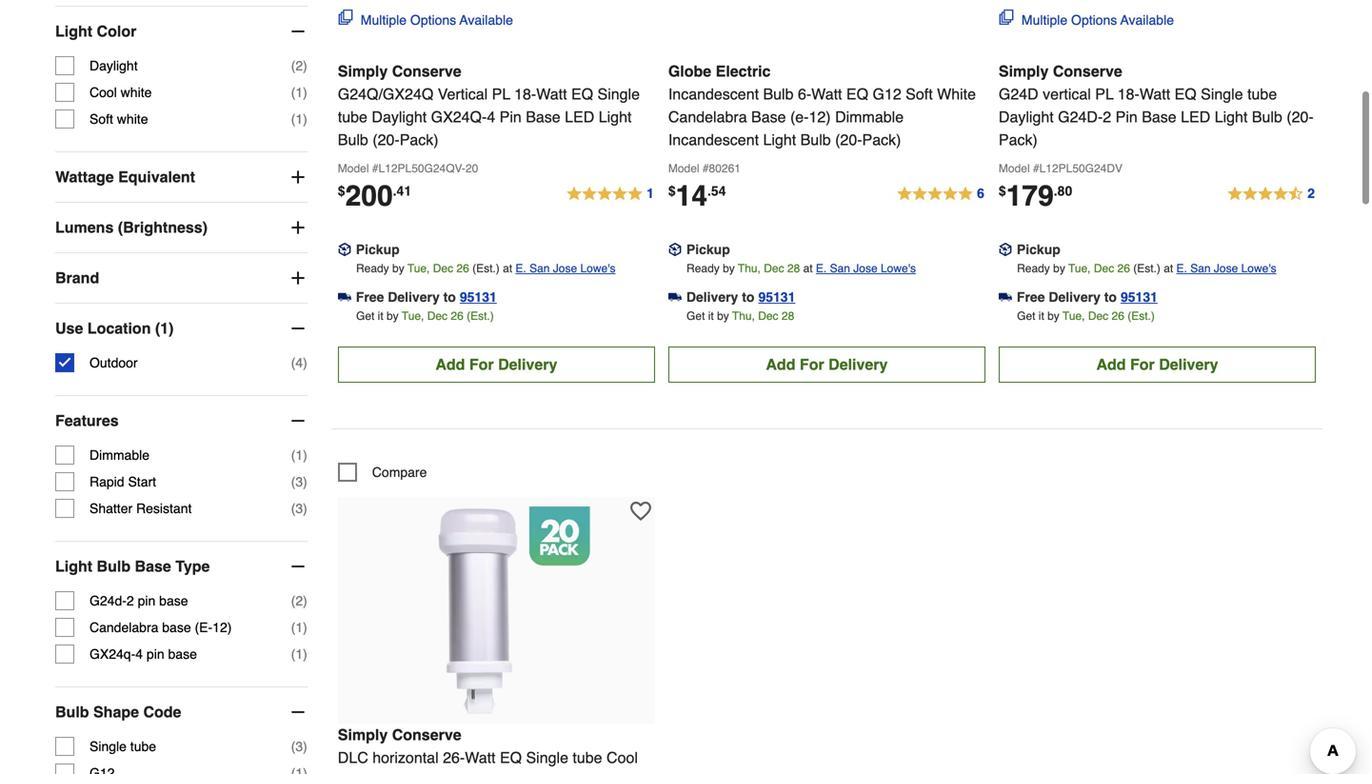 Task type: vqa. For each thing, say whether or not it's contained in the screenshot.
VENT to the bottom
no



Task type: locate. For each thing, give the bounding box(es) containing it.
1 ( 1 ) from the top
[[291, 85, 308, 100]]

simply inside simply conserve g24d vertical pl 18-watt eq single tube daylight g24d-2 pin base led light bulb (20- pack)
[[999, 62, 1049, 80]]

pin for vertical
[[1116, 108, 1138, 126]]

light for globe electric incandescent bulb 6-watt eq g12 soft white candelabra base (e-12) dimmable incandescent light bulb (20-pack)
[[764, 131, 797, 148]]

2 minus image from the top
[[288, 319, 308, 338]]

1 at from the left
[[503, 262, 513, 275]]

3 for shatter resistant
[[296, 501, 303, 516]]

pack) for g24d-
[[999, 131, 1038, 148]]

1 vertical spatial ( 3 )
[[291, 501, 308, 516]]

1 vertical spatial white
[[117, 112, 148, 127]]

( 1 )
[[291, 85, 308, 100], [291, 112, 308, 127], [291, 448, 308, 463], [291, 620, 308, 635], [291, 647, 308, 662]]

code
[[143, 704, 181, 721]]

5 ) from the top
[[303, 448, 308, 463]]

light inside simply conserve g24d vertical pl 18-watt eq single tube daylight g24d-2 pin base led light bulb (20- pack)
[[1215, 108, 1248, 126]]

0 vertical spatial ( 2 )
[[291, 58, 308, 73]]

5 ( from the top
[[291, 448, 296, 463]]

$ down model # 80261
[[669, 183, 676, 199]]

1 horizontal spatial pl
[[1096, 85, 1114, 103]]

get it by tue, dec 26 (est.)
[[356, 309, 494, 323], [1018, 309, 1155, 323]]

1 horizontal spatial multiple options available
[[1022, 12, 1175, 28]]

5 stars image
[[566, 183, 655, 206], [897, 183, 986, 206]]

at for pickup image associated with truck filled icon
[[1164, 262, 1174, 275]]

1 vertical spatial cool
[[607, 749, 638, 767]]

3 ) from the top
[[303, 112, 308, 127]]

0 horizontal spatial pin
[[439, 772, 461, 774]]

free
[[356, 289, 384, 305], [1017, 289, 1046, 305]]

2 horizontal spatial to
[[1105, 289, 1117, 305]]

0 vertical spatial soft
[[906, 85, 933, 103]]

1 pickup image from the left
[[338, 243, 351, 256]]

daylight up cool white
[[90, 58, 138, 73]]

free delivery to 95131 for truck filled icon
[[1017, 289, 1158, 305]]

ready for pickup image associated with truck filled icon
[[1018, 262, 1051, 275]]

1 5 stars image from the left
[[566, 183, 655, 206]]

pickup right pickup icon on the left top of the page
[[687, 242, 730, 257]]

(20- inside 'simply conserve g24q/gx24q vertical pl 18-watt eq single tube daylight gx24q-4 pin base led light bulb (20-pack)'
[[373, 131, 400, 148]]

2 5 stars image from the left
[[897, 183, 986, 206]]

watt right vertical
[[537, 85, 567, 103]]

tube inside simply conserve g24d vertical pl 18-watt eq single tube daylight g24d-2 pin base led light bulb (20- pack)
[[1248, 85, 1278, 103]]

1 plus image from the top
[[288, 168, 308, 187]]

candelabra down globe
[[669, 108, 747, 126]]

0 horizontal spatial $
[[338, 183, 345, 199]]

wattage
[[55, 168, 114, 186]]

incandescent down globe
[[669, 85, 759, 103]]

pack) down g24d
[[999, 131, 1038, 148]]

5 minus image from the top
[[288, 703, 308, 722]]

3 ( 3 ) from the top
[[291, 739, 308, 755]]

model up 179
[[999, 162, 1030, 175]]

1 for candelabra base (e-12)
[[296, 620, 303, 635]]

use
[[55, 320, 83, 337]]

conserve inside simply conserve dlc horizontal 26-watt eq single tube cool white g24d-2 pin base led light bulb (20
[[392, 726, 462, 744]]

options up vertical
[[411, 12, 456, 28]]

1 minus image from the top
[[288, 22, 308, 41]]

free delivery to 95131
[[356, 289, 497, 305], [1017, 289, 1158, 305]]

base down (e- on the bottom of the page
[[168, 647, 197, 662]]

conserve for vertical
[[1053, 62, 1123, 80]]

white down cool white
[[117, 112, 148, 127]]

1 horizontal spatial available
[[1121, 12, 1175, 28]]

pickup down actual price $179.80 'element'
[[1017, 242, 1061, 257]]

1 # from the left
[[372, 162, 379, 175]]

1 vertical spatial pin
[[147, 647, 164, 662]]

g24d-2 pin base
[[90, 594, 188, 609]]

1 horizontal spatial $
[[669, 183, 676, 199]]

.80
[[1054, 183, 1073, 199]]

pin up l12pl50g24dv
[[1116, 108, 1138, 126]]

2 button
[[1227, 183, 1317, 206]]

4 ) from the top
[[303, 355, 308, 371]]

( 2 ) for light color
[[291, 58, 308, 73]]

1 for dimmable
[[296, 448, 303, 463]]

compare
[[372, 465, 427, 480]]

2 horizontal spatial 95131 button
[[1121, 288, 1158, 307]]

conserve inside 'simply conserve g24q/gx24q vertical pl 18-watt eq single tube daylight gx24q-4 pin base led light bulb (20-pack)'
[[392, 62, 462, 80]]

2 available from the left
[[1121, 12, 1175, 28]]

e. for pickup image associated with truck filled icon
[[1177, 262, 1188, 275]]

pickup image down 200
[[338, 243, 351, 256]]

light color button
[[55, 7, 308, 56]]

minus image
[[288, 22, 308, 41], [288, 319, 308, 338], [288, 412, 308, 431], [288, 557, 308, 576], [288, 703, 308, 722]]

3 for single tube
[[296, 739, 303, 755]]

0 vertical spatial base
[[159, 594, 188, 609]]

1 pl from the left
[[492, 85, 511, 103]]

2 add from the left
[[766, 356, 796, 373]]

multiple up g24q/gx24q
[[361, 12, 407, 28]]

base
[[159, 594, 188, 609], [162, 620, 191, 635], [168, 647, 197, 662]]

multiple options available
[[361, 12, 513, 28], [1022, 12, 1175, 28]]

ready by tue, dec 26 (est.) at e. san jose lowe's for free's truck filled image e. san jose lowe's button
[[356, 262, 616, 275]]

san for pickup image associated with truck filled icon
[[1191, 262, 1211, 275]]

bulb shape code
[[55, 704, 181, 721]]

0 horizontal spatial add
[[436, 356, 465, 373]]

daylight down g24q/gx24q
[[372, 108, 427, 126]]

2 pack) from the left
[[863, 131, 902, 148]]

led for horizontal
[[504, 772, 534, 774]]

) for g24d-2 pin base
[[303, 594, 308, 609]]

12)
[[809, 108, 831, 126], [213, 620, 232, 635]]

2 pickup image from the left
[[999, 243, 1013, 256]]

$ inside "$ 200 .41"
[[338, 183, 345, 199]]

base for simply conserve g24d vertical pl 18-watt eq single tube daylight g24d-2 pin base led light bulb (20- pack)
[[1142, 108, 1177, 126]]

free delivery to 95131 for free's truck filled image
[[356, 289, 497, 305]]

tube inside simply conserve dlc horizontal 26-watt eq single tube cool white g24d-2 pin base led light bulb (20
[[573, 749, 603, 767]]

multiple
[[361, 12, 407, 28], [1022, 12, 1068, 28]]

0 horizontal spatial pack)
[[400, 131, 439, 148]]

1 horizontal spatial pickup
[[687, 242, 730, 257]]

soft down cool white
[[90, 112, 113, 127]]

1 horizontal spatial options
[[1072, 12, 1118, 28]]

1 horizontal spatial 12)
[[809, 108, 831, 126]]

(est.)
[[473, 262, 500, 275], [1134, 262, 1161, 275], [467, 309, 494, 323], [1128, 309, 1155, 323]]

18- right 'vertical'
[[1118, 85, 1140, 103]]

1 horizontal spatial pickup image
[[999, 243, 1013, 256]]

g24d- for horizontal
[[381, 772, 426, 774]]

wattage equivalent
[[55, 168, 195, 186]]

1 horizontal spatial free
[[1017, 289, 1046, 305]]

add for delivery button
[[338, 347, 655, 383], [669, 347, 986, 383], [999, 347, 1317, 383]]

2 3 from the top
[[296, 501, 303, 516]]

2 inside simply conserve dlc horizontal 26-watt eq single tube cool white g24d-2 pin base led light bulb (20
[[426, 772, 435, 774]]

pack) inside 'simply conserve g24q/gx24q vertical pl 18-watt eq single tube daylight gx24q-4 pin base led light bulb (20-pack)'
[[400, 131, 439, 148]]

0 horizontal spatial candelabra
[[90, 620, 159, 635]]

95131
[[460, 289, 497, 305], [759, 289, 796, 305], [1121, 289, 1158, 305]]

0 horizontal spatial at
[[503, 262, 513, 275]]

g24d- down horizontal
[[381, 772, 426, 774]]

0 horizontal spatial g24d-
[[381, 772, 426, 774]]

4 down plus icon
[[296, 355, 303, 371]]

it
[[378, 309, 384, 323], [708, 309, 714, 323], [1039, 309, 1045, 323]]

watt left g12
[[812, 85, 843, 103]]

base for g24d-2 pin base
[[159, 594, 188, 609]]

minus image inside 'light color' button
[[288, 22, 308, 41]]

watt right horizontal
[[465, 749, 496, 767]]

(20- for simply conserve g24q/gx24q vertical pl 18-watt eq single tube daylight gx24q-4 pin base led light bulb (20-pack)
[[373, 131, 400, 148]]

3 ( 1 ) from the top
[[291, 448, 308, 463]]

base for gx24q-4 pin base
[[168, 647, 197, 662]]

5 stars image left 179
[[897, 183, 986, 206]]

2 horizontal spatial 4
[[487, 108, 496, 126]]

0 horizontal spatial truck filled image
[[338, 291, 351, 304]]

( 3 ) for tube
[[291, 739, 308, 755]]

lowe's for free's truck filled image pickup image
[[581, 262, 616, 275]]

0 vertical spatial pin
[[138, 594, 156, 609]]

bulb inside simply conserve g24d vertical pl 18-watt eq single tube daylight g24d-2 pin base led light bulb (20- pack)
[[1253, 108, 1283, 126]]

1 multiple from the left
[[361, 12, 407, 28]]

1 pack) from the left
[[400, 131, 439, 148]]

use location (1)
[[55, 320, 174, 337]]

multiple options available link up 'vertical'
[[999, 9, 1175, 29]]

28 up delivery to 95131
[[788, 262, 800, 275]]

2 ( 1 ) from the top
[[291, 112, 308, 127]]

white down dlc
[[338, 772, 377, 774]]

(e-
[[791, 108, 809, 126]]

to for free's truck filled image
[[444, 289, 456, 305]]

)
[[303, 58, 308, 73], [303, 85, 308, 100], [303, 112, 308, 127], [303, 355, 308, 371], [303, 448, 308, 463], [303, 474, 308, 490], [303, 501, 308, 516], [303, 594, 308, 609], [303, 620, 308, 635], [303, 647, 308, 662], [303, 739, 308, 755]]

( 1 ) for cool white
[[291, 85, 308, 100]]

1 horizontal spatial (20-
[[836, 131, 863, 148]]

1 e. san jose lowe's button from the left
[[516, 259, 616, 278]]

watt inside simply conserve dlc horizontal 26-watt eq single tube cool white g24d-2 pin base led light bulb (20
[[465, 749, 496, 767]]

light inside button
[[55, 22, 92, 40]]

( for daylight
[[291, 58, 296, 73]]

san for free's truck filled image pickup image
[[530, 262, 550, 275]]

6
[[978, 186, 985, 201]]

0 horizontal spatial multiple options available link
[[338, 9, 513, 29]]

3 95131 button from the left
[[1121, 288, 1158, 307]]

model # l12pl50g24dv
[[999, 162, 1123, 175]]

2 95131 button from the left
[[759, 288, 796, 307]]

eq inside simply conserve dlc horizontal 26-watt eq single tube cool white g24d-2 pin base led light bulb (20
[[500, 749, 522, 767]]

jose for truck filled icon
[[1215, 262, 1239, 275]]

3
[[296, 474, 303, 490], [296, 501, 303, 516], [296, 739, 303, 755]]

led inside 'simply conserve g24q/gx24q vertical pl 18-watt eq single tube daylight gx24q-4 pin base led light bulb (20-pack)'
[[565, 108, 595, 126]]

rapid start
[[90, 474, 156, 490]]

simply inside simply conserve dlc horizontal 26-watt eq single tube cool white g24d-2 pin base led light bulb (20
[[338, 726, 388, 744]]

2 ready from the left
[[687, 262, 720, 275]]

pack) down g12
[[863, 131, 902, 148]]

4 down "candelabra base (e-12)"
[[136, 647, 143, 662]]

2 vertical spatial base
[[168, 647, 197, 662]]

1 95131 from the left
[[460, 289, 497, 305]]

2
[[296, 58, 303, 73], [1103, 108, 1112, 126], [1308, 186, 1316, 201], [127, 594, 134, 609], [296, 594, 303, 609], [426, 772, 435, 774]]

dimmable down g12
[[836, 108, 904, 126]]

multiple options available for 2nd multiple options available link from right
[[361, 12, 513, 28]]

base inside simply conserve dlc horizontal 26-watt eq single tube cool white g24d-2 pin base led light bulb (20
[[465, 772, 500, 774]]

available up simply conserve g24d vertical pl 18-watt eq single tube daylight g24d-2 pin base led light bulb (20- pack) at the top
[[1121, 12, 1175, 28]]

1 add for delivery button from the left
[[338, 347, 655, 383]]

1 horizontal spatial add for delivery button
[[669, 347, 986, 383]]

light
[[55, 22, 92, 40], [599, 108, 632, 126], [1215, 108, 1248, 126], [764, 131, 797, 148], [55, 558, 92, 575], [538, 772, 571, 774]]

0 horizontal spatial add for delivery button
[[338, 347, 655, 383]]

white up soft white
[[121, 85, 152, 100]]

white inside the globe electric incandescent bulb 6-watt eq g12 soft white candelabra base (e-12) dimmable incandescent light bulb (20-pack)
[[937, 85, 976, 103]]

eq inside simply conserve g24d vertical pl 18-watt eq single tube daylight g24d-2 pin base led light bulb (20- pack)
[[1175, 85, 1197, 103]]

heart outline image
[[630, 501, 651, 522]]

actual price $14.54 element
[[669, 179, 726, 212]]

2 it from the left
[[708, 309, 714, 323]]

soft
[[906, 85, 933, 103], [90, 112, 113, 127]]

pin up "candelabra base (e-12)"
[[138, 594, 156, 609]]

delivery
[[388, 289, 440, 305], [687, 289, 739, 305], [1049, 289, 1101, 305], [498, 356, 558, 373], [829, 356, 888, 373], [1160, 356, 1219, 373]]

lowe's down 4.5 stars 'image'
[[1242, 262, 1277, 275]]

pin right gx24q-
[[500, 108, 522, 126]]

pin inside 'simply conserve g24q/gx24q vertical pl 18-watt eq single tube daylight gx24q-4 pin base led light bulb (20-pack)'
[[500, 108, 522, 126]]

conserve inside simply conserve g24d vertical pl 18-watt eq single tube daylight g24d-2 pin base led light bulb (20- pack)
[[1053, 62, 1123, 80]]

95131 button for e. san jose lowe's button associated with truck filled image corresponding to delivery
[[759, 288, 796, 307]]

3 # from the left
[[1034, 162, 1040, 175]]

white left g24d
[[937, 85, 976, 103]]

conserve up 'vertical'
[[1053, 62, 1123, 80]]

light inside simply conserve dlc horizontal 26-watt eq single tube cool white g24d-2 pin base led light bulb (20
[[538, 772, 571, 774]]

multiple up 'vertical'
[[1022, 12, 1068, 28]]

minus image inside "features" button
[[288, 412, 308, 431]]

3 ready from the left
[[1018, 262, 1051, 275]]

minus image inside light bulb base type button
[[288, 557, 308, 576]]

8 ) from the top
[[303, 594, 308, 609]]

truck filled image
[[999, 291, 1013, 304]]

for
[[470, 356, 494, 373], [800, 356, 825, 373], [1131, 356, 1155, 373]]

1 horizontal spatial multiple
[[1022, 12, 1068, 28]]

pl right vertical
[[492, 85, 511, 103]]

1 horizontal spatial soft
[[906, 85, 933, 103]]

gx24q-
[[431, 108, 487, 126]]

lowe's down 1 button
[[581, 262, 616, 275]]

1 horizontal spatial model
[[669, 162, 700, 175]]

2 vertical spatial 4
[[136, 647, 143, 662]]

( 1 ) for gx24q-4 pin base
[[291, 647, 308, 662]]

add
[[436, 356, 465, 373], [766, 356, 796, 373], [1097, 356, 1127, 373]]

2 horizontal spatial led
[[1181, 108, 1211, 126]]

base left (e- on the bottom of the page
[[162, 620, 191, 635]]

1 get from the left
[[356, 309, 375, 323]]

2 horizontal spatial add
[[1097, 356, 1127, 373]]

get
[[356, 309, 375, 323], [687, 309, 705, 323], [1018, 309, 1036, 323]]

2 free delivery to 95131 from the left
[[1017, 289, 1158, 305]]

7 ) from the top
[[303, 501, 308, 516]]

2 jose from the left
[[854, 262, 878, 275]]

7 ( from the top
[[291, 501, 296, 516]]

model up 14
[[669, 162, 700, 175]]

2 horizontal spatial model
[[999, 162, 1030, 175]]

2 options from the left
[[1072, 12, 1118, 28]]

1 pickup from the left
[[356, 242, 400, 257]]

available up vertical
[[460, 12, 513, 28]]

conserve up horizontal
[[392, 726, 462, 744]]

2 plus image from the top
[[288, 218, 308, 237]]

pickup
[[356, 242, 400, 257], [687, 242, 730, 257], [1017, 242, 1061, 257]]

) for shatter resistant
[[303, 501, 308, 516]]

1 vertical spatial g24d-
[[381, 772, 426, 774]]

pl
[[492, 85, 511, 103], [1096, 85, 1114, 103]]

1 for gx24q-4 pin base
[[296, 647, 303, 662]]

to
[[444, 289, 456, 305], [742, 289, 755, 305], [1105, 289, 1117, 305]]

g24d- for vertical
[[1059, 108, 1103, 126]]

brand
[[55, 269, 99, 287]]

( 1 ) for dimmable
[[291, 448, 308, 463]]

4 inside 'simply conserve g24q/gx24q vertical pl 18-watt eq single tube daylight gx24q-4 pin base led light bulb (20-pack)'
[[487, 108, 496, 126]]

pickup image up truck filled icon
[[999, 243, 1013, 256]]

0 horizontal spatial led
[[504, 772, 534, 774]]

pin
[[500, 108, 522, 126], [1116, 108, 1138, 126], [439, 772, 461, 774]]

$ for 179
[[999, 183, 1007, 199]]

candelabra
[[669, 108, 747, 126], [90, 620, 159, 635]]

( 3 ) for resistant
[[291, 501, 308, 516]]

candelabra base (e-12)
[[90, 620, 232, 635]]

model up 200
[[338, 162, 369, 175]]

1 jose from the left
[[553, 262, 577, 275]]

watt
[[537, 85, 567, 103], [812, 85, 843, 103], [1140, 85, 1171, 103], [465, 749, 496, 767]]

0 horizontal spatial multiple
[[361, 12, 407, 28]]

3 minus image from the top
[[288, 412, 308, 431]]

2 pickup from the left
[[687, 242, 730, 257]]

minus image for features
[[288, 412, 308, 431]]

0 vertical spatial dimmable
[[836, 108, 904, 126]]

soft right g12
[[906, 85, 933, 103]]

base inside 'simply conserve g24q/gx24q vertical pl 18-watt eq single tube daylight gx24q-4 pin base led light bulb (20-pack)'
[[526, 108, 561, 126]]

1 horizontal spatial truck filled image
[[669, 291, 682, 304]]

3 e. san jose lowe's button from the left
[[1177, 259, 1277, 278]]

3 to from the left
[[1105, 289, 1117, 305]]

5 stars image left 14
[[566, 183, 655, 206]]

( for gx24q-4 pin base
[[291, 647, 296, 662]]

1 $ from the left
[[338, 183, 345, 199]]

1 to from the left
[[444, 289, 456, 305]]

san
[[530, 262, 550, 275], [830, 262, 851, 275], [1191, 262, 1211, 275]]

soft white
[[90, 112, 148, 127]]

0 horizontal spatial e. san jose lowe's button
[[516, 259, 616, 278]]

$ right 6
[[999, 183, 1007, 199]]

simply inside 'simply conserve g24q/gx24q vertical pl 18-watt eq single tube daylight gx24q-4 pin base led light bulb (20-pack)'
[[338, 62, 388, 80]]

daylight
[[90, 58, 138, 73], [372, 108, 427, 126], [999, 108, 1054, 126]]

thu, down delivery to 95131
[[733, 309, 755, 323]]

3 model from the left
[[999, 162, 1030, 175]]

1 horizontal spatial e. san jose lowe's button
[[816, 259, 916, 278]]

2 horizontal spatial it
[[1039, 309, 1045, 323]]

1002731070 element
[[338, 463, 427, 482]]

12) down light bulb base type button
[[213, 620, 232, 635]]

2 horizontal spatial daylight
[[999, 108, 1054, 126]]

2 horizontal spatial at
[[1164, 262, 1174, 275]]

2 add for delivery button from the left
[[669, 347, 986, 383]]

(20-
[[1287, 108, 1314, 126], [373, 131, 400, 148], [836, 131, 863, 148]]

0 vertical spatial white
[[937, 85, 976, 103]]

led for vertical
[[1181, 108, 1211, 126]]

3 $ from the left
[[999, 183, 1007, 199]]

dimmable up rapid start
[[90, 448, 150, 463]]

0 horizontal spatial soft
[[90, 112, 113, 127]]

pack) inside simply conserve g24d vertical pl 18-watt eq single tube daylight g24d-2 pin base led light bulb (20- pack)
[[999, 131, 1038, 148]]

1 horizontal spatial get it by tue, dec 26 (est.)
[[1018, 309, 1155, 323]]

1 ) from the top
[[303, 58, 308, 73]]

ready down $ 179 .80
[[1018, 262, 1051, 275]]

1 horizontal spatial cool
[[607, 749, 638, 767]]

model for g24q/gx24q vertical pl 18-watt eq single tube daylight gx24q-4 pin base led light bulb (20-pack)
[[338, 162, 369, 175]]

pickup down "$ 200 .41"
[[356, 242, 400, 257]]

minus image inside bulb shape code "button"
[[288, 703, 308, 722]]

1 inside "5 stars" image
[[647, 186, 654, 201]]

daylight inside 'simply conserve g24q/gx24q vertical pl 18-watt eq single tube daylight gx24q-4 pin base led light bulb (20-pack)'
[[372, 108, 427, 126]]

truck filled image for delivery
[[669, 291, 682, 304]]

base inside button
[[135, 558, 171, 575]]

incandescent
[[669, 85, 759, 103], [669, 131, 759, 148]]

6 ( from the top
[[291, 474, 296, 490]]

gx24q-
[[90, 647, 136, 662]]

1 18- from the left
[[515, 85, 537, 103]]

light inside 'simply conserve g24q/gx24q vertical pl 18-watt eq single tube daylight gx24q-4 pin base led light bulb (20-pack)'
[[599, 108, 632, 126]]

base up "candelabra base (e-12)"
[[159, 594, 188, 609]]

lowe's
[[581, 262, 616, 275], [881, 262, 916, 275], [1242, 262, 1277, 275]]

3 ( from the top
[[291, 112, 296, 127]]

options up 'vertical'
[[1072, 12, 1118, 28]]

1 horizontal spatial to
[[742, 289, 755, 305]]

5 stars image containing 6
[[897, 183, 986, 206]]

1 horizontal spatial free delivery to 95131
[[1017, 289, 1158, 305]]

2 free from the left
[[1017, 289, 1046, 305]]

pickup image for free's truck filled image
[[338, 243, 351, 256]]

multiple options available link up vertical
[[338, 9, 513, 29]]

bulb inside button
[[97, 558, 131, 575]]

1 horizontal spatial jose
[[854, 262, 878, 275]]

4 down vertical
[[487, 108, 496, 126]]

light inside button
[[55, 558, 92, 575]]

# up "$ 200 .41"
[[372, 162, 379, 175]]

11 ( from the top
[[291, 739, 296, 755]]

by
[[392, 262, 405, 275], [723, 262, 735, 275], [1054, 262, 1066, 275], [387, 309, 399, 323], [717, 309, 729, 323], [1048, 309, 1060, 323]]

tue,
[[408, 262, 430, 275], [1069, 262, 1091, 275], [402, 309, 424, 323], [1063, 309, 1086, 323]]

watt right 'vertical'
[[1140, 85, 1171, 103]]

1 horizontal spatial ready
[[687, 262, 720, 275]]

0 horizontal spatial 4
[[136, 647, 143, 662]]

18- right vertical
[[515, 85, 537, 103]]

pin down "candelabra base (e-12)"
[[147, 647, 164, 662]]

pickup for pickup image associated with truck filled icon
[[1017, 242, 1061, 257]]

1 incandescent from the top
[[669, 85, 759, 103]]

at for free's truck filled image pickup image
[[503, 262, 513, 275]]

1 horizontal spatial for
[[800, 356, 825, 373]]

pack) up the 'l12pl50g24qv-' at the top of the page
[[400, 131, 439, 148]]

1 horizontal spatial e.
[[816, 262, 827, 275]]

1 it from the left
[[378, 309, 384, 323]]

multiple options available up vertical
[[361, 12, 513, 28]]

(20- for globe electric incandescent bulb 6-watt eq g12 soft white candelabra base (e-12) dimmable incandescent light bulb (20-pack)
[[836, 131, 863, 148]]

incandescent up model # 80261
[[669, 131, 759, 148]]

0 vertical spatial incandescent
[[669, 85, 759, 103]]

ready down "$ 200 .41"
[[356, 262, 389, 275]]

0 horizontal spatial daylight
[[90, 58, 138, 73]]

simply up g24q/gx24q
[[338, 62, 388, 80]]

white
[[937, 85, 976, 103], [338, 772, 377, 774]]

conserve
[[392, 62, 462, 80], [1053, 62, 1123, 80], [392, 726, 462, 744]]

0 vertical spatial 4
[[487, 108, 496, 126]]

0 horizontal spatial model
[[338, 162, 369, 175]]

base inside simply conserve g24d vertical pl 18-watt eq single tube daylight g24d-2 pin base led light bulb (20- pack)
[[1142, 108, 1177, 126]]

pl for 2
[[1096, 85, 1114, 103]]

0 horizontal spatial get it by tue, dec 26 (est.)
[[356, 309, 494, 323]]

brand button
[[55, 253, 308, 303]]

0 horizontal spatial free delivery to 95131
[[356, 289, 497, 305]]

(20- inside the globe electric incandescent bulb 6-watt eq g12 soft white candelabra base (e-12) dimmable incandescent light bulb (20-pack)
[[836, 131, 863, 148]]

eq
[[572, 85, 594, 103], [847, 85, 869, 103], [1175, 85, 1197, 103], [500, 749, 522, 767]]

g24d- inside simply conserve dlc horizontal 26-watt eq single tube cool white g24d-2 pin base led light bulb (20
[[381, 772, 426, 774]]

white
[[121, 85, 152, 100], [117, 112, 148, 127]]

18- inside simply conserve g24d vertical pl 18-watt eq single tube daylight g24d-2 pin base led light bulb (20- pack)
[[1118, 85, 1140, 103]]

$ inside '$ 14 .54'
[[669, 183, 676, 199]]

pl right 'vertical'
[[1096, 85, 1114, 103]]

3 pickup from the left
[[1017, 242, 1061, 257]]

1 free from the left
[[356, 289, 384, 305]]

lowe's down 6 button
[[881, 262, 916, 275]]

dlc
[[338, 749, 368, 767]]

simply up g24d
[[999, 62, 1049, 80]]

2 truck filled image from the left
[[669, 291, 682, 304]]

2 for from the left
[[800, 356, 825, 373]]

179
[[1007, 179, 1054, 212]]

e. for free's truck filled image pickup image
[[516, 262, 527, 275]]

0 horizontal spatial #
[[372, 162, 379, 175]]

1 free delivery to 95131 from the left
[[356, 289, 497, 305]]

3 e. from the left
[[1177, 262, 1188, 275]]

1 horizontal spatial it
[[708, 309, 714, 323]]

pin down 26-
[[439, 772, 461, 774]]

candelabra up gx24q-
[[90, 620, 159, 635]]

1 ( from the top
[[291, 58, 296, 73]]

pin for vertical
[[500, 108, 522, 126]]

g24d- inside simply conserve g24d vertical pl 18-watt eq single tube daylight g24d-2 pin base led light bulb (20- pack)
[[1059, 108, 1103, 126]]

95131 for free's truck filled image
[[460, 289, 497, 305]]

pack) inside the globe electric incandescent bulb 6-watt eq g12 soft white candelabra base (e-12) dimmable incandescent light bulb (20-pack)
[[863, 131, 902, 148]]

2 inside 4.5 stars 'image'
[[1308, 186, 1316, 201]]

pl inside simply conserve g24d vertical pl 18-watt eq single tube daylight g24d-2 pin base led light bulb (20- pack)
[[1096, 85, 1114, 103]]

# up .54
[[703, 162, 709, 175]]

white inside simply conserve dlc horizontal 26-watt eq single tube cool white g24d-2 pin base led light bulb (20
[[338, 772, 377, 774]]

0 vertical spatial candelabra
[[669, 108, 747, 126]]

led inside simply conserve dlc horizontal 26-watt eq single tube cool white g24d-2 pin base led light bulb (20
[[504, 772, 534, 774]]

$ inside $ 179 .80
[[999, 183, 1007, 199]]

pack) for gx24q-
[[400, 131, 439, 148]]

daylight inside simply conserve g24d vertical pl 18-watt eq single tube daylight g24d-2 pin base led light bulb (20- pack)
[[999, 108, 1054, 126]]

2 18- from the left
[[1118, 85, 1140, 103]]

(20- inside simply conserve g24d vertical pl 18-watt eq single tube daylight g24d-2 pin base led light bulb (20- pack)
[[1287, 108, 1314, 126]]

cool inside simply conserve dlc horizontal 26-watt eq single tube cool white g24d-2 pin base led light bulb (20
[[607, 749, 638, 767]]

plus image for lumens (brightness)
[[288, 218, 308, 237]]

1 multiple options available from the left
[[361, 12, 513, 28]]

1 horizontal spatial g24d-
[[1059, 108, 1103, 126]]

4
[[487, 108, 496, 126], [296, 355, 303, 371], [136, 647, 143, 662]]

2 pl from the left
[[1096, 85, 1114, 103]]

2 ready by tue, dec 26 (est.) at e. san jose lowe's from the left
[[1018, 262, 1277, 275]]

plus image left 200
[[288, 168, 308, 187]]

features
[[55, 412, 119, 430]]

2 ( 3 ) from the top
[[291, 501, 308, 516]]

g24d- down 'vertical'
[[1059, 108, 1103, 126]]

5 ( 1 ) from the top
[[291, 647, 308, 662]]

20
[[466, 162, 478, 175]]

multiple options available link
[[338, 9, 513, 29], [999, 9, 1175, 29]]

1 horizontal spatial add for delivery
[[766, 356, 888, 373]]

pin inside simply conserve g24d vertical pl 18-watt eq single tube daylight g24d-2 pin base led light bulb (20- pack)
[[1116, 108, 1138, 126]]

5 stars image containing 1
[[566, 183, 655, 206]]

simply up dlc
[[338, 726, 388, 744]]

2 horizontal spatial add for delivery button
[[999, 347, 1317, 383]]

95131 button for e. san jose lowe's button corresponding to truck filled icon
[[1121, 288, 1158, 307]]

(
[[291, 58, 296, 73], [291, 85, 296, 100], [291, 112, 296, 127], [291, 355, 296, 371], [291, 448, 296, 463], [291, 474, 296, 490], [291, 501, 296, 516], [291, 594, 296, 609], [291, 620, 296, 635], [291, 647, 296, 662], [291, 739, 296, 755]]

9 ( from the top
[[291, 620, 296, 635]]

1 horizontal spatial at
[[804, 262, 813, 275]]

0 horizontal spatial 95131 button
[[460, 288, 497, 307]]

2 multiple from the left
[[1022, 12, 1068, 28]]

12) down 6-
[[809, 108, 831, 126]]

plus image up plus icon
[[288, 218, 308, 237]]

4 ( 1 ) from the top
[[291, 620, 308, 635]]

conserve up vertical
[[392, 62, 462, 80]]

4 ( from the top
[[291, 355, 296, 371]]

10 ) from the top
[[303, 647, 308, 662]]

base for simply conserve g24q/gx24q vertical pl 18-watt eq single tube daylight gx24q-4 pin base led light bulb (20-pack)
[[526, 108, 561, 126]]

0 horizontal spatial 95131
[[460, 289, 497, 305]]

light for simply conserve g24d vertical pl 18-watt eq single tube daylight g24d-2 pin base led light bulb (20- pack)
[[1215, 108, 1248, 126]]

5 stars image for 200
[[566, 183, 655, 206]]

1 ( 3 ) from the top
[[291, 474, 308, 490]]

cool
[[90, 85, 117, 100], [607, 749, 638, 767]]

9 ) from the top
[[303, 620, 308, 635]]

2 get from the left
[[687, 309, 705, 323]]

$ left .41
[[338, 183, 345, 199]]

1 horizontal spatial led
[[565, 108, 595, 126]]

3 jose from the left
[[1215, 262, 1239, 275]]

# up actual price $179.80 'element'
[[1034, 162, 1040, 175]]

( for single tube
[[291, 739, 296, 755]]

2 at from the left
[[804, 262, 813, 275]]

l12pl50g24qv-
[[379, 162, 466, 175]]

8 ( from the top
[[291, 594, 296, 609]]

eq inside 'simply conserve g24q/gx24q vertical pl 18-watt eq single tube daylight gx24q-4 pin base led light bulb (20-pack)'
[[572, 85, 594, 103]]

1 horizontal spatial dimmable
[[836, 108, 904, 126]]

0 horizontal spatial add for delivery
[[436, 356, 558, 373]]

1 lowe's from the left
[[581, 262, 616, 275]]

simply conserve dlc horizontal 26-watt eq single tube cool white g24d-2 pin base led light bulb (20-pack) image
[[392, 507, 601, 716]]

pin for 4
[[147, 647, 164, 662]]

12) inside the globe electric incandescent bulb 6-watt eq g12 soft white candelabra base (e-12) dimmable incandescent light bulb (20-pack)
[[809, 108, 831, 126]]

1 horizontal spatial pack)
[[863, 131, 902, 148]]

0 vertical spatial 3
[[296, 474, 303, 490]]

2 horizontal spatial jose
[[1215, 262, 1239, 275]]

bulb inside 'simply conserve g24q/gx24q vertical pl 18-watt eq single tube daylight gx24q-4 pin base led light bulb (20-pack)'
[[338, 131, 368, 148]]

pin inside simply conserve dlc horizontal 26-watt eq single tube cool white g24d-2 pin base led light bulb (20
[[439, 772, 461, 774]]

pickup image
[[338, 243, 351, 256], [999, 243, 1013, 256]]

led
[[565, 108, 595, 126], [1181, 108, 1211, 126], [504, 772, 534, 774]]

( 2 )
[[291, 58, 308, 73], [291, 594, 308, 609]]

1 horizontal spatial 4
[[296, 355, 303, 371]]

2 horizontal spatial e.
[[1177, 262, 1188, 275]]

plus image
[[288, 168, 308, 187], [288, 218, 308, 237]]

get it by tue, dec 26 (est.) for truck filled icon
[[1018, 309, 1155, 323]]

( for shatter resistant
[[291, 501, 296, 516]]

0 horizontal spatial multiple options available
[[361, 12, 513, 28]]

2 horizontal spatial $
[[999, 183, 1007, 199]]

thu, up delivery to 95131
[[738, 262, 761, 275]]

0 vertical spatial white
[[121, 85, 152, 100]]

0 horizontal spatial e.
[[516, 262, 527, 275]]

plus image inside lumens (brightness) button
[[288, 218, 308, 237]]

light inside the globe electric incandescent bulb 6-watt eq g12 soft white candelabra base (e-12) dimmable incandescent light bulb (20-pack)
[[764, 131, 797, 148]]

0 horizontal spatial 18-
[[515, 85, 537, 103]]

pl inside 'simply conserve g24q/gx24q vertical pl 18-watt eq single tube daylight gx24q-4 pin base led light bulb (20-pack)'
[[492, 85, 511, 103]]

ready for pickup icon on the left top of the page
[[687, 262, 720, 275]]

daylight down g24d
[[999, 108, 1054, 126]]

plus image inside wattage equivalent button
[[288, 168, 308, 187]]

1 model from the left
[[338, 162, 369, 175]]

1 get it by tue, dec 26 (est.) from the left
[[356, 309, 494, 323]]

model for incandescent bulb 6-watt eq g12 soft white candelabra base (e-12) dimmable incandescent light bulb (20-pack)
[[669, 162, 700, 175]]

1 san from the left
[[530, 262, 550, 275]]

6 ) from the top
[[303, 474, 308, 490]]

28 down ready by thu, dec 28 at e. san jose lowe's
[[782, 309, 795, 323]]

1 for from the left
[[470, 356, 494, 373]]

led inside simply conserve g24d vertical pl 18-watt eq single tube daylight g24d-2 pin base led light bulb (20- pack)
[[1181, 108, 1211, 126]]

multiple options available up 'vertical'
[[1022, 12, 1175, 28]]

1 horizontal spatial 95131
[[759, 289, 796, 305]]

1 vertical spatial 4
[[296, 355, 303, 371]]

pack)
[[400, 131, 439, 148], [863, 131, 902, 148], [999, 131, 1038, 148]]

truck filled image
[[338, 291, 351, 304], [669, 291, 682, 304]]

0 horizontal spatial for
[[470, 356, 494, 373]]

ready up delivery to 95131
[[687, 262, 720, 275]]

pin
[[138, 594, 156, 609], [147, 647, 164, 662]]

18- inside 'simply conserve g24q/gx24q vertical pl 18-watt eq single tube daylight gx24q-4 pin base led light bulb (20-pack)'
[[515, 85, 537, 103]]

0 horizontal spatial jose
[[553, 262, 577, 275]]

1 vertical spatial plus image
[[288, 218, 308, 237]]

2 horizontal spatial 95131
[[1121, 289, 1158, 305]]

1 horizontal spatial pin
[[500, 108, 522, 126]]

( 3 ) for start
[[291, 474, 308, 490]]

2 add for delivery from the left
[[766, 356, 888, 373]]

1 horizontal spatial candelabra
[[669, 108, 747, 126]]

it for truck filled image corresponding to delivery
[[708, 309, 714, 323]]



Task type: describe. For each thing, give the bounding box(es) containing it.
6 button
[[897, 183, 986, 206]]

pin for 2
[[138, 594, 156, 609]]

soft inside the globe electric incandescent bulb 6-watt eq g12 soft white candelabra base (e-12) dimmable incandescent light bulb (20-pack)
[[906, 85, 933, 103]]

single tube
[[90, 739, 156, 755]]

features button
[[55, 396, 308, 446]]

( for candelabra base (e-12)
[[291, 620, 296, 635]]

( 1 ) for candelabra base (e-12)
[[291, 620, 308, 635]]

6-
[[798, 85, 812, 103]]

shatter
[[90, 501, 133, 516]]

1 vertical spatial candelabra
[[90, 620, 159, 635]]

26-
[[443, 749, 465, 767]]

200
[[345, 179, 393, 212]]

$ 14 .54
[[669, 179, 726, 212]]

95131 button for free's truck filled image e. san jose lowe's button
[[460, 288, 497, 307]]

simply for dlc
[[338, 726, 388, 744]]

for for 3rd add for delivery button from the right
[[470, 356, 494, 373]]

conserve for vertical
[[392, 62, 462, 80]]

simply for g24d
[[999, 62, 1049, 80]]

vertical
[[438, 85, 488, 103]]

2 e. from the left
[[816, 262, 827, 275]]

pack) for base
[[863, 131, 902, 148]]

color
[[97, 22, 137, 40]]

actual price $200.41 element
[[338, 179, 412, 212]]

1 vertical spatial 12)
[[213, 620, 232, 635]]

led for vertical
[[565, 108, 595, 126]]

model # l12pl50g24qv-20
[[338, 162, 478, 175]]

2 95131 from the left
[[759, 289, 796, 305]]

lumens (brightness) button
[[55, 203, 308, 253]]

$ for 14
[[669, 183, 676, 199]]

simply conserve dlc horizontal 26-watt eq single tube cool white g24d-2 pin base led light bulb (20
[[338, 726, 638, 774]]

simply conserve g24d vertical pl 18-watt eq single tube daylight g24d-2 pin base led light bulb (20- pack)
[[999, 62, 1314, 148]]

3 add for delivery from the left
[[1097, 356, 1219, 373]]

g12
[[873, 85, 902, 103]]

$ 179 .80
[[999, 179, 1073, 212]]

it for truck filled icon
[[1039, 309, 1045, 323]]

2 inside simply conserve g24d vertical pl 18-watt eq single tube daylight g24d-2 pin base led light bulb (20- pack)
[[1103, 108, 1112, 126]]

( 4 )
[[291, 355, 308, 371]]

1 button
[[566, 183, 655, 206]]

2 multiple options available link from the left
[[999, 9, 1175, 29]]

pin for horizontal
[[439, 772, 461, 774]]

start
[[128, 474, 156, 490]]

watt inside simply conserve g24d vertical pl 18-watt eq single tube daylight g24d-2 pin base led light bulb (20- pack)
[[1140, 85, 1171, 103]]

1 vertical spatial dimmable
[[90, 448, 150, 463]]

( for soft white
[[291, 112, 296, 127]]

) for cool white
[[303, 85, 308, 100]]

3 add for delivery button from the left
[[999, 347, 1317, 383]]

2 san from the left
[[830, 262, 851, 275]]

3 add from the left
[[1097, 356, 1127, 373]]

.54
[[708, 183, 726, 199]]

) for daylight
[[303, 58, 308, 73]]

4.5 stars image
[[1227, 183, 1317, 206]]

get for free's truck filled image
[[356, 309, 375, 323]]

lowe's for pickup image associated with truck filled icon
[[1242, 262, 1277, 275]]

pickup for free's truck filled image pickup image
[[356, 242, 400, 257]]

95131 for truck filled icon
[[1121, 289, 1158, 305]]

light bulb base type button
[[55, 542, 308, 592]]

4 for gx24q-4 pin base
[[136, 647, 143, 662]]

2 lowe's from the left
[[881, 262, 916, 275]]

gx24q-4 pin base
[[90, 647, 197, 662]]

watt inside 'simply conserve g24q/gx24q vertical pl 18-watt eq single tube daylight gx24q-4 pin base led light bulb (20-pack)'
[[537, 85, 567, 103]]

single inside simply conserve g24d vertical pl 18-watt eq single tube daylight g24d-2 pin base led light bulb (20- pack)
[[1201, 85, 1244, 103]]

it for free's truck filled image
[[378, 309, 384, 323]]

simply for g24q/gx24q
[[338, 62, 388, 80]]

g24q/gx24q
[[338, 85, 434, 103]]

e. san jose lowe's button for truck filled icon
[[1177, 259, 1277, 278]]

1 for cool white
[[296, 85, 303, 100]]

dimmable inside the globe electric incandescent bulb 6-watt eq g12 soft white candelabra base (e-12) dimmable incandescent light bulb (20-pack)
[[836, 108, 904, 126]]

minus image for bulb shape code
[[288, 703, 308, 722]]

(20- for simply conserve g24d vertical pl 18-watt eq single tube daylight g24d-2 pin base led light bulb (20- pack)
[[1287, 108, 1314, 126]]

.41
[[393, 183, 412, 199]]

e. san jose lowe's button for free's truck filled image
[[516, 259, 616, 278]]

get for truck filled image corresponding to delivery
[[687, 309, 705, 323]]

) for outdoor
[[303, 355, 308, 371]]

(e-
[[195, 620, 213, 635]]

0 vertical spatial cool
[[90, 85, 117, 100]]

1 available from the left
[[460, 12, 513, 28]]

plus image for wattage equivalent
[[288, 168, 308, 187]]

free for free's truck filled image
[[356, 289, 384, 305]]

equivalent
[[118, 168, 195, 186]]

light for simply conserve dlc horizontal 26-watt eq single tube cool white g24d-2 pin base led light bulb (20
[[538, 772, 571, 774]]

# for simply conserve g24q/gx24q vertical pl 18-watt eq single tube daylight gx24q-4 pin base led light bulb (20-pack)
[[372, 162, 379, 175]]

1 vertical spatial thu,
[[733, 309, 755, 323]]

ready by thu, dec 28 at e. san jose lowe's
[[687, 262, 916, 275]]

horizontal
[[373, 749, 439, 767]]

) for single tube
[[303, 739, 308, 755]]

) for soft white
[[303, 112, 308, 127]]

watt inside the globe electric incandescent bulb 6-watt eq g12 soft white candelabra base (e-12) dimmable incandescent light bulb (20-pack)
[[812, 85, 843, 103]]

electric
[[716, 62, 771, 80]]

pickup for pickup icon on the left top of the page
[[687, 242, 730, 257]]

80261
[[709, 162, 741, 175]]

white for cool white
[[121, 85, 152, 100]]

eq inside the globe electric incandescent bulb 6-watt eq g12 soft white candelabra base (e-12) dimmable incandescent light bulb (20-pack)
[[847, 85, 869, 103]]

lumens
[[55, 219, 114, 236]]

get for truck filled icon
[[1018, 309, 1036, 323]]

1 vertical spatial soft
[[90, 112, 113, 127]]

shape
[[93, 704, 139, 721]]

5 stars image for 14
[[897, 183, 986, 206]]

truck filled image for free
[[338, 291, 351, 304]]

) for gx24q-4 pin base
[[303, 647, 308, 662]]

vertical
[[1043, 85, 1092, 103]]

e. san jose lowe's button for truck filled image corresponding to delivery
[[816, 259, 916, 278]]

get it by thu, dec 28
[[687, 309, 795, 323]]

lumens (brightness)
[[55, 219, 208, 236]]

globe electric incandescent bulb 6-watt eq g12 soft white candelabra base (e-12) dimmable incandescent light bulb (20-pack)
[[669, 62, 976, 148]]

model for g24d vertical pl 18-watt eq single tube daylight g24d-2 pin base led light bulb (20- pack)
[[999, 162, 1030, 175]]

candelabra inside the globe electric incandescent bulb 6-watt eq g12 soft white candelabra base (e-12) dimmable incandescent light bulb (20-pack)
[[669, 108, 747, 126]]

light bulb base type
[[55, 558, 210, 575]]

18- for 4
[[515, 85, 537, 103]]

actual price $179.80 element
[[999, 179, 1073, 212]]

( for rapid start
[[291, 474, 296, 490]]

multiple options available for second multiple options available link from left
[[1022, 12, 1175, 28]]

jose for free's truck filled image
[[553, 262, 577, 275]]

for for 1st add for delivery button from the right
[[1131, 356, 1155, 373]]

1 multiple options available link from the left
[[338, 9, 513, 29]]

18- for 2
[[1118, 85, 1140, 103]]

white for soft white
[[117, 112, 148, 127]]

delivery to 95131
[[687, 289, 796, 305]]

get it by tue, dec 26 (est.) for free's truck filled image
[[356, 309, 494, 323]]

3 for rapid start
[[296, 474, 303, 490]]

$ 200 .41
[[338, 179, 412, 212]]

pl for 4
[[492, 85, 511, 103]]

1 add for delivery from the left
[[436, 356, 558, 373]]

(1)
[[155, 320, 174, 337]]

2 to from the left
[[742, 289, 755, 305]]

$ for 200
[[338, 183, 345, 199]]

) for candelabra base (e-12)
[[303, 620, 308, 635]]

1 options from the left
[[411, 12, 456, 28]]

4 for ( 4 )
[[296, 355, 303, 371]]

free for truck filled icon
[[1017, 289, 1046, 305]]

14
[[676, 179, 708, 212]]

) for dimmable
[[303, 448, 308, 463]]

bulb inside simply conserve dlc horizontal 26-watt eq single tube cool white g24d-2 pin base led light bulb (20
[[575, 772, 606, 774]]

( for cool white
[[291, 85, 296, 100]]

l12pl50g24dv
[[1040, 162, 1123, 175]]

g24d-
[[90, 594, 127, 609]]

0 vertical spatial thu,
[[738, 262, 761, 275]]

globe
[[669, 62, 712, 80]]

bulb inside "button"
[[55, 704, 89, 721]]

single inside simply conserve dlc horizontal 26-watt eq single tube cool white g24d-2 pin base led light bulb (20
[[526, 749, 569, 767]]

tube inside 'simply conserve g24q/gx24q vertical pl 18-watt eq single tube daylight gx24q-4 pin base led light bulb (20-pack)'
[[338, 108, 368, 126]]

cool white
[[90, 85, 152, 100]]

2 incandescent from the top
[[669, 131, 759, 148]]

# for globe electric incandescent bulb 6-watt eq g12 soft white candelabra base (e-12) dimmable incandescent light bulb (20-pack)
[[703, 162, 709, 175]]

single inside 'simply conserve g24q/gx24q vertical pl 18-watt eq single tube daylight gx24q-4 pin base led light bulb (20-pack)'
[[598, 85, 640, 103]]

simply conserve g24q/gx24q vertical pl 18-watt eq single tube daylight gx24q-4 pin base led light bulb (20-pack)
[[338, 62, 640, 148]]

shatter resistant
[[90, 501, 192, 516]]

light color
[[55, 22, 137, 40]]

daylight for g24d
[[999, 108, 1054, 126]]

model # 80261
[[669, 162, 741, 175]]

base inside the globe electric incandescent bulb 6-watt eq g12 soft white candelabra base (e-12) dimmable incandescent light bulb (20-pack)
[[752, 108, 786, 126]]

pickup image
[[669, 243, 682, 256]]

1 vertical spatial 28
[[782, 309, 795, 323]]

wattage equivalent button
[[55, 153, 308, 202]]

plus image
[[288, 269, 308, 288]]

resistant
[[136, 501, 192, 516]]

g24d
[[999, 85, 1039, 103]]

rapid
[[90, 474, 124, 490]]

daylight for g24q/gx24q
[[372, 108, 427, 126]]

1 add from the left
[[436, 356, 465, 373]]

for for second add for delivery button from left
[[800, 356, 825, 373]]

) for rapid start
[[303, 474, 308, 490]]

(brightness)
[[118, 219, 208, 236]]

location
[[87, 320, 151, 337]]

to for truck filled icon
[[1105, 289, 1117, 305]]

1 vertical spatial base
[[162, 620, 191, 635]]

type
[[176, 558, 210, 575]]

outdoor
[[90, 355, 138, 371]]

( for dimmable
[[291, 448, 296, 463]]

0 vertical spatial 28
[[788, 262, 800, 275]]

conserve for horizontal
[[392, 726, 462, 744]]

ready by tue, dec 26 (est.) at e. san jose lowe's for e. san jose lowe's button corresponding to truck filled icon
[[1018, 262, 1277, 275]]

( 1 ) for soft white
[[291, 112, 308, 127]]

bulb shape code button
[[55, 688, 308, 737]]



